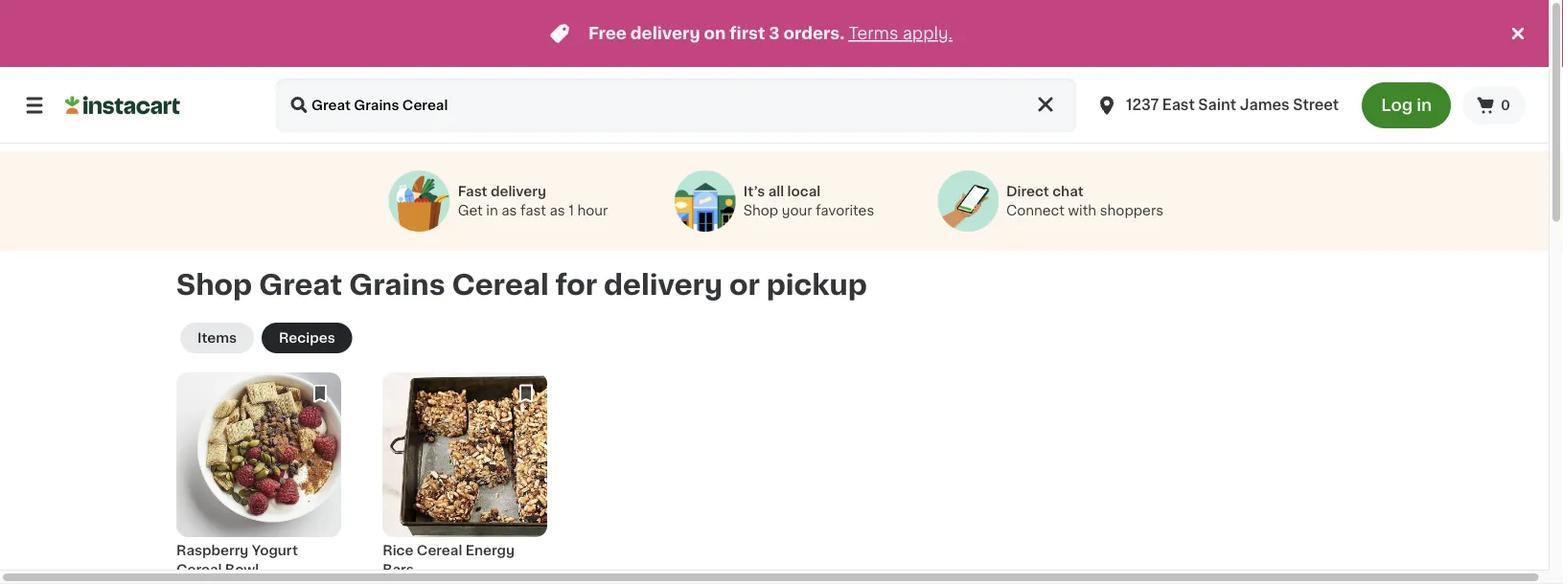 Task type: vqa. For each thing, say whether or not it's contained in the screenshot.
right BOWLS
no



Task type: describe. For each thing, give the bounding box(es) containing it.
first
[[730, 25, 765, 42]]

recipes button
[[262, 323, 352, 353]]

apply.
[[903, 25, 953, 42]]

east
[[1162, 98, 1195, 112]]

fast delivery
[[458, 185, 546, 198]]

raspberry yogurt cereal bowl link
[[176, 373, 341, 585]]

recipes
[[279, 331, 335, 345]]

shop great grains cereal for delivery or pickup
[[176, 271, 867, 298]]

grains
[[349, 271, 445, 298]]

free delivery on first 3 orders. terms apply.
[[588, 25, 953, 42]]

rice
[[383, 544, 413, 558]]

bars
[[383, 563, 414, 577]]

raspberry yogurt cereal bowl
[[176, 544, 298, 577]]

recipe card group containing raspberry yogurt cereal bowl
[[176, 373, 341, 585]]

limited time offer region
[[0, 0, 1507, 67]]

great
[[259, 271, 342, 298]]

yogurt
[[252, 544, 298, 558]]

1237 east saint james street button
[[1084, 79, 1350, 132]]

log
[[1381, 97, 1413, 114]]

free
[[588, 25, 627, 42]]

0 vertical spatial cereal
[[452, 271, 549, 298]]

in
[[1417, 97, 1432, 114]]

0
[[1501, 99, 1510, 112]]

direct chat
[[1006, 185, 1083, 198]]

delivery for free
[[630, 25, 700, 42]]

terms apply. link
[[848, 25, 953, 42]]

pickup
[[766, 271, 867, 298]]

all
[[768, 185, 784, 198]]

on
[[704, 25, 726, 42]]

shop
[[176, 271, 252, 298]]

Search field
[[276, 79, 1076, 132]]

orders.
[[783, 25, 845, 42]]

rice cereal energy bars link
[[383, 373, 547, 585]]

recipe card group containing rice cereal energy bars
[[383, 373, 547, 585]]

delivery for fast
[[491, 185, 546, 198]]

2 vertical spatial delivery
[[604, 271, 723, 298]]

chat
[[1052, 185, 1083, 198]]

log in
[[1381, 97, 1432, 114]]



Task type: locate. For each thing, give the bounding box(es) containing it.
delivery left or at the left of page
[[604, 271, 723, 298]]

delivery
[[630, 25, 700, 42], [491, 185, 546, 198], [604, 271, 723, 298]]

terms
[[848, 25, 898, 42]]

cereal left for
[[452, 271, 549, 298]]

bowl
[[225, 563, 259, 577]]

cereal inside rice cereal energy bars
[[417, 544, 462, 558]]

cereal down raspberry at the left of the page
[[176, 563, 222, 577]]

instacart logo image
[[65, 94, 180, 117]]

fast
[[458, 185, 487, 198]]

0 vertical spatial delivery
[[630, 25, 700, 42]]

saint
[[1198, 98, 1236, 112]]

0 horizontal spatial recipe card group
[[176, 373, 341, 585]]

log in button
[[1362, 82, 1451, 128]]

direct
[[1006, 185, 1049, 198]]

delivery left on
[[630, 25, 700, 42]]

james
[[1240, 98, 1290, 112]]

for
[[555, 271, 597, 298]]

it's
[[743, 185, 765, 198]]

cereal right rice
[[417, 544, 462, 558]]

rice cereal energy bars
[[383, 544, 515, 577]]

raspberry
[[176, 544, 249, 558]]

delivery right fast
[[491, 185, 546, 198]]

local
[[787, 185, 820, 198]]

1 recipe card group from the left
[[176, 373, 341, 585]]

2 recipe card group from the left
[[383, 373, 547, 585]]

1237
[[1126, 98, 1159, 112]]

cereal
[[452, 271, 549, 298], [417, 544, 462, 558], [176, 563, 222, 577]]

energy
[[465, 544, 515, 558]]

1237 east saint james street
[[1126, 98, 1339, 112]]

or
[[729, 271, 760, 298]]

1237 east saint james street button
[[1095, 79, 1339, 132]]

delivery inside limited time offer region
[[630, 25, 700, 42]]

items
[[197, 331, 237, 345]]

1 horizontal spatial recipe card group
[[383, 373, 547, 585]]

1 vertical spatial cereal
[[417, 544, 462, 558]]

None search field
[[276, 79, 1076, 132]]

street
[[1293, 98, 1339, 112]]

cereal inside raspberry yogurt cereal bowl
[[176, 563, 222, 577]]

recipe card group
[[176, 373, 341, 585], [383, 373, 547, 585]]

3
[[769, 25, 780, 42]]

2 vertical spatial cereal
[[176, 563, 222, 577]]

items button
[[180, 323, 254, 353]]

1 vertical spatial delivery
[[491, 185, 546, 198]]

0 button
[[1462, 86, 1526, 125]]

it's all local
[[743, 185, 820, 198]]



